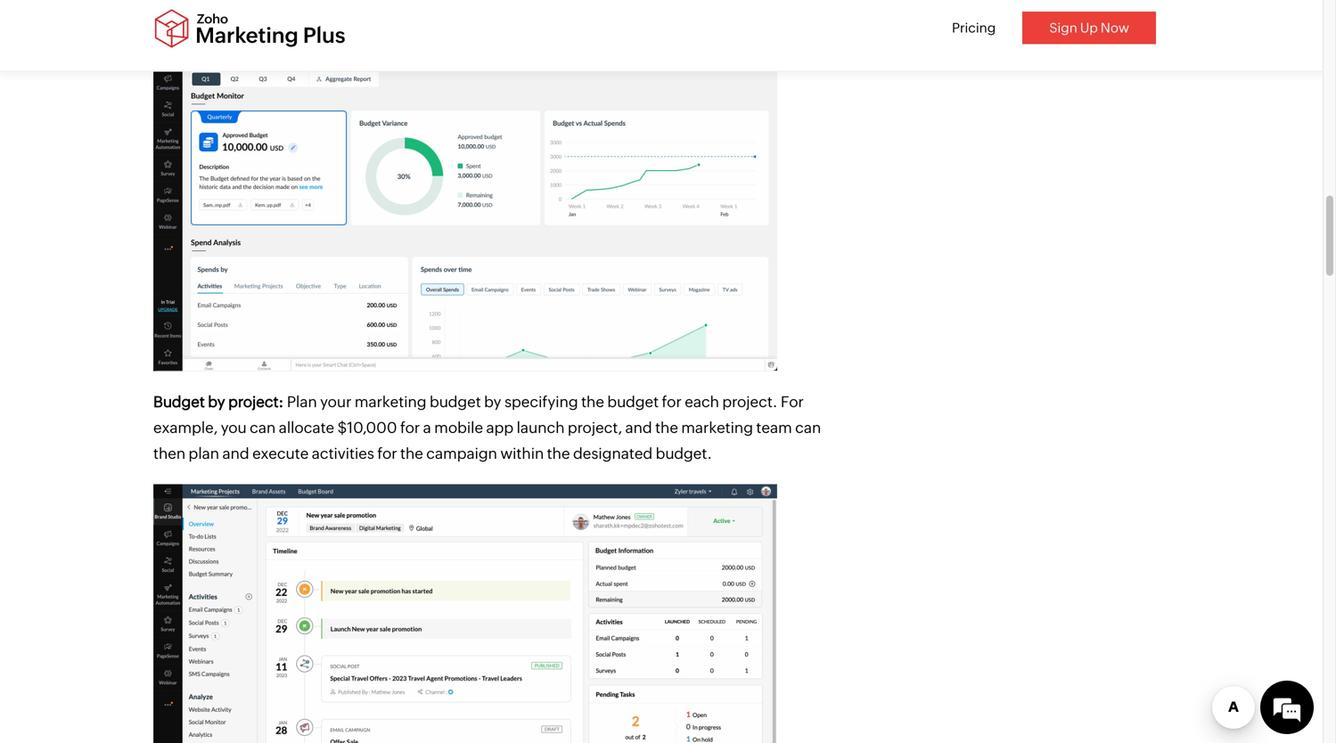 Task type: describe. For each thing, give the bounding box(es) containing it.
sign up now link
[[1023, 12, 1157, 44]]

2 can from the left
[[796, 419, 822, 437]]

pricing link
[[952, 20, 996, 36]]

example,
[[153, 419, 218, 437]]

then
[[153, 445, 186, 463]]

designated
[[573, 445, 653, 463]]

1 by from the left
[[208, 393, 225, 411]]

activities
[[312, 445, 374, 463]]

your
[[320, 393, 352, 411]]

within
[[501, 445, 544, 463]]

the up the project,
[[582, 393, 605, 411]]

sign up now
[[1050, 20, 1130, 36]]

project:
[[228, 393, 284, 411]]

allocate
[[279, 419, 335, 437]]

$10,000
[[338, 419, 397, 437]]

budget
[[153, 393, 205, 411]]

plan
[[189, 445, 219, 463]]

2 budget from the left
[[608, 393, 659, 411]]

by inside plan your marketing budget by specifying the budget for each project. for example, you can allocate $10,000 for a mobile app launch project, and the marketing team can then plan and execute activities for the campaign within the designated budget.
[[484, 393, 502, 411]]

1 horizontal spatial and
[[626, 419, 652, 437]]

1 vertical spatial for
[[400, 419, 420, 437]]

the down 'launch'
[[547, 445, 570, 463]]

0 vertical spatial marketing
[[355, 393, 427, 411]]

the down a
[[400, 445, 423, 463]]

campaign
[[427, 445, 498, 463]]

1 vertical spatial marketing
[[682, 419, 754, 437]]

for
[[781, 393, 804, 411]]

execute
[[252, 445, 309, 463]]

specifying
[[505, 393, 578, 411]]

project.
[[723, 393, 778, 411]]



Task type: vqa. For each thing, say whether or not it's contained in the screenshot.
but
no



Task type: locate. For each thing, give the bounding box(es) containing it.
0 horizontal spatial marketing
[[355, 393, 427, 411]]

1 horizontal spatial by
[[484, 393, 502, 411]]

for down $10,000
[[378, 445, 397, 463]]

for left each
[[662, 393, 682, 411]]

and up designated
[[626, 419, 652, 437]]

and
[[626, 419, 652, 437], [222, 445, 249, 463]]

now
[[1101, 20, 1130, 36]]

1 horizontal spatial for
[[400, 419, 420, 437]]

the up 'budget.'
[[656, 419, 679, 437]]

by
[[208, 393, 225, 411], [484, 393, 502, 411]]

can down for
[[796, 419, 822, 437]]

a
[[423, 419, 431, 437]]

team
[[757, 419, 793, 437]]

2 horizontal spatial for
[[662, 393, 682, 411]]

up
[[1081, 20, 1099, 36]]

plan
[[287, 393, 317, 411]]

marketing down each
[[682, 419, 754, 437]]

you
[[221, 419, 247, 437]]

1 can from the left
[[250, 419, 276, 437]]

1 horizontal spatial can
[[796, 419, 822, 437]]

can
[[250, 419, 276, 437], [796, 419, 822, 437]]

0 horizontal spatial and
[[222, 445, 249, 463]]

0 horizontal spatial by
[[208, 393, 225, 411]]

1 horizontal spatial marketing
[[682, 419, 754, 437]]

2 vertical spatial for
[[378, 445, 397, 463]]

0 horizontal spatial for
[[378, 445, 397, 463]]

0 vertical spatial for
[[662, 393, 682, 411]]

plan your marketing budget by specifying the budget for each project. for example, you can allocate $10,000 for a mobile app launch project, and the marketing team can then plan and execute activities for the campaign within the designated budget.
[[153, 393, 822, 463]]

each
[[685, 393, 720, 411]]

by up app
[[484, 393, 502, 411]]

the
[[582, 393, 605, 411], [656, 419, 679, 437], [400, 445, 423, 463], [547, 445, 570, 463]]

by up you at the bottom of page
[[208, 393, 225, 411]]

budget.
[[656, 445, 713, 463]]

budget up the project,
[[608, 393, 659, 411]]

0 horizontal spatial can
[[250, 419, 276, 437]]

mobile
[[435, 419, 483, 437]]

marketing
[[355, 393, 427, 411], [682, 419, 754, 437]]

0 horizontal spatial budget
[[430, 393, 481, 411]]

project,
[[568, 419, 622, 437]]

and down you at the bottom of page
[[222, 445, 249, 463]]

1 horizontal spatial budget
[[608, 393, 659, 411]]

budget up mobile
[[430, 393, 481, 411]]

launch
[[517, 419, 565, 437]]

marketing up $10,000
[[355, 393, 427, 411]]

0 vertical spatial and
[[626, 419, 652, 437]]

1 vertical spatial and
[[222, 445, 249, 463]]

can down project:
[[250, 419, 276, 437]]

budget by project:
[[153, 393, 284, 411]]

for
[[662, 393, 682, 411], [400, 419, 420, 437], [378, 445, 397, 463]]

sign
[[1050, 20, 1078, 36]]

app
[[486, 419, 514, 437]]

1 budget from the left
[[430, 393, 481, 411]]

budget
[[430, 393, 481, 411], [608, 393, 659, 411]]

2 by from the left
[[484, 393, 502, 411]]

for left a
[[400, 419, 420, 437]]

pricing
[[952, 20, 996, 36]]



